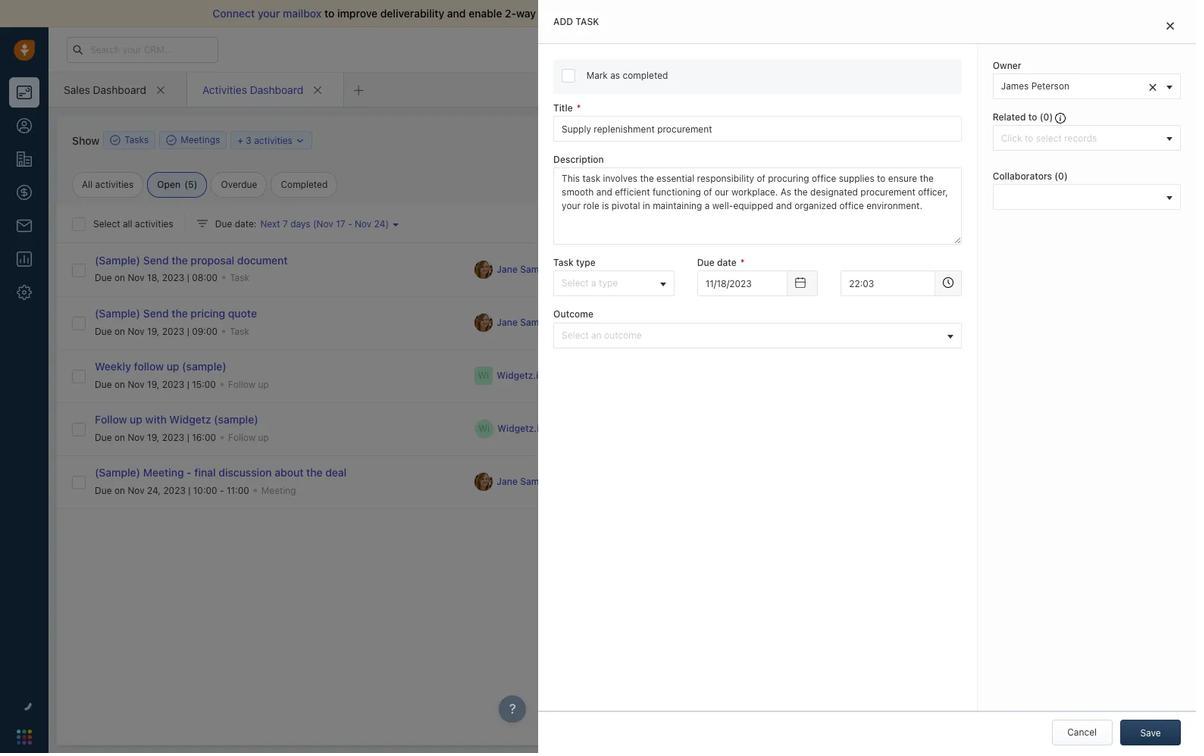 Task type: locate. For each thing, give the bounding box(es) containing it.
calendar down collaborators
[[995, 192, 1033, 204]]

19, for send
[[147, 326, 160, 337]]

send up due on nov 19, 2023 | 09:00
[[143, 307, 169, 320]]

(sample) up due on nov 19, 2023 | 09:00
[[95, 307, 140, 320]]

1 horizontal spatial add
[[603, 134, 620, 146]]

links.
[[1046, 673, 1068, 684]]

1 horizontal spatial connect
[[861, 192, 898, 204]]

days right 21
[[863, 44, 881, 54]]

mark complete for quote
[[726, 317, 789, 328]]

to right mailbox
[[325, 7, 335, 20]]

1 vertical spatial send
[[143, 307, 169, 320]]

+1
[[621, 264, 631, 275], [621, 317, 631, 328]]

add left the "meeting"
[[705, 134, 722, 146]]

configure widgets button
[[960, 115, 1070, 133]]

2023 down the (sample) send the pricing quote link
[[162, 326, 185, 337]]

1 horizontal spatial dashboard
[[250, 83, 303, 96]]

task down mark as completed
[[623, 134, 641, 146]]

0 vertical spatial task
[[576, 16, 599, 27]]

2 vertical spatial jane
[[497, 477, 518, 488]]

1 horizontal spatial meeting
[[261, 485, 296, 496]]

1 horizontal spatial calendar
[[995, 192, 1033, 204]]

send email image
[[1046, 43, 1057, 56]]

1 mark complete button from the top
[[703, 257, 797, 283]]

activities inside button
[[254, 135, 293, 146]]

follow up discussion
[[228, 432, 256, 443]]

1 sampleton from the top
[[520, 264, 567, 275]]

select down outcome
[[562, 330, 589, 341]]

2023 for final
[[163, 485, 186, 496]]

1 dashboard from the left
[[93, 83, 146, 96]]

mark complete down -- text field
[[726, 317, 789, 328]]

365
[[912, 240, 929, 251]]

on
[[114, 272, 125, 284], [114, 326, 125, 337], [114, 379, 125, 390], [114, 432, 125, 443], [114, 485, 125, 496]]

2 +1 from the top
[[621, 317, 631, 328]]

- left 24
[[348, 218, 352, 230]]

17
[[336, 218, 345, 230], [864, 296, 875, 308]]

dashboard right sales
[[93, 83, 146, 96]]

2 vertical spatial follow
[[228, 432, 256, 443]]

2 on from the top
[[114, 326, 125, 337]]

widgetz.io
[[497, 370, 544, 382], [498, 423, 545, 435]]

complete down -- text field
[[749, 317, 789, 328]]

2 jane sampleton (sample) from the top
[[497, 317, 609, 329]]

1 vertical spatial widgetz.io (sample)
[[498, 423, 586, 435]]

2 jane from the top
[[497, 317, 518, 329]]

1 vertical spatial complete
[[749, 317, 789, 328]]

task up select a type
[[554, 257, 574, 269]]

2-
[[505, 7, 516, 20]]

sampleton for (sample) send the pricing quote
[[520, 317, 567, 329]]

follow
[[228, 379, 256, 390], [95, 414, 127, 426], [228, 432, 256, 443]]

follow up for weekly follow up (sample)
[[228, 379, 269, 390]]

Start typing the details about the task… text field
[[554, 168, 962, 245]]

collaborators ( 0 )
[[993, 171, 1068, 182]]

3 jane from the top
[[497, 477, 518, 488]]

sampleton
[[520, 264, 567, 275], [520, 317, 567, 329], [520, 477, 567, 488]]

widgetz.io (sample) for follow up with widgetz (sample)
[[498, 423, 586, 435]]

outcome
[[554, 309, 594, 320]]

+1 right task type
[[621, 264, 631, 275]]

1 vertical spatial mark complete button
[[703, 310, 797, 336]]

add task inside × tab panel
[[554, 16, 599, 27]]

24,
[[147, 485, 161, 496]]

17 down today
[[864, 296, 875, 308]]

0 vertical spatial widgetz.io (sample)
[[497, 370, 585, 382]]

add up description
[[603, 134, 620, 146]]

save button
[[1121, 720, 1181, 746]]

1 horizontal spatial 17
[[864, 296, 875, 308]]

0 horizontal spatial task
[[576, 16, 599, 27]]

0 vertical spatial jane sampleton (sample) link
[[497, 263, 609, 276]]

on up weekly
[[114, 326, 125, 337]]

follow left the with
[[95, 414, 127, 426]]

select an outcome
[[562, 330, 642, 341]]

2 vertical spatial -
[[220, 485, 224, 496]]

0 vertical spatial widgetz.io
[[497, 370, 544, 382]]

the left deal
[[306, 467, 323, 480]]

1 vertical spatial 19,
[[147, 379, 160, 390]]

2 send from the top
[[143, 307, 169, 320]]

trial
[[803, 44, 818, 54]]

task right of
[[576, 16, 599, 27]]

activities
[[254, 135, 293, 146], [95, 179, 134, 190], [135, 218, 173, 230]]

select inside button
[[562, 278, 589, 289]]

1 horizontal spatial task
[[623, 134, 641, 146]]

sales
[[64, 83, 90, 96]]

0 vertical spatial mark complete button
[[703, 257, 797, 283]]

2 vertical spatial (sample)
[[95, 467, 140, 480]]

my calendar
[[864, 155, 926, 168]]

0 vertical spatial follow up
[[228, 379, 269, 390]]

19, for up
[[147, 432, 160, 443]]

add inside × tab panel
[[554, 16, 573, 27]]

1 vertical spatial the
[[172, 307, 188, 320]]

2 horizontal spatial add
[[705, 134, 722, 146]]

+1 up outcome
[[621, 317, 631, 328]]

0 vertical spatial task
[[554, 257, 574, 269]]

1 jane sampleton (sample) link from the top
[[497, 263, 609, 276]]

add task up description
[[603, 134, 641, 146]]

1 +1 from the top
[[621, 264, 631, 275]]

2023 down weekly follow up (sample) 'link'
[[162, 379, 185, 390]]

0 vertical spatial connect
[[213, 7, 255, 20]]

1 vertical spatial task
[[230, 272, 249, 284]]

2023 for (sample)
[[162, 379, 185, 390]]

1 vertical spatial type
[[599, 278, 618, 289]]

document
[[237, 254, 288, 267]]

due on nov 19, 2023 | 15:00
[[95, 379, 216, 390]]

and
[[447, 7, 466, 20]]

add for add task button
[[603, 134, 620, 146]]

0 vertical spatial mark
[[587, 70, 608, 81]]

connect
[[213, 7, 255, 20], [861, 192, 898, 204]]

1 complete from the top
[[749, 264, 789, 275]]

(sample) send the proposal document link
[[95, 254, 288, 267]]

2 complete from the top
[[749, 317, 789, 328]]

0 vertical spatial jane
[[497, 264, 518, 275]]

0 vertical spatial 19,
[[147, 326, 160, 337]]

related
[[993, 112, 1026, 123]]

0 vertical spatial 17
[[336, 218, 345, 230]]

2 horizontal spatial activities
[[254, 135, 293, 146]]

0 vertical spatial (sample)
[[95, 254, 140, 267]]

meeting up "due on nov 24, 2023 | 10:00 - 11:00"
[[143, 467, 184, 480]]

0 vertical spatial add task
[[554, 16, 599, 27]]

the
[[172, 254, 188, 267], [172, 307, 188, 320], [306, 467, 323, 480]]

0 vertical spatial sampleton
[[520, 264, 567, 275]]

( right 7
[[313, 218, 317, 230]]

+ left 3
[[238, 135, 243, 146]]

1 (sample) from the top
[[95, 254, 140, 267]]

my
[[864, 155, 879, 168]]

mark down start typing the details about the task… text box
[[726, 264, 747, 275]]

due on nov 24, 2023 | 10:00 - 11:00
[[95, 485, 249, 496]]

mark for document
[[726, 264, 747, 275]]

nov up follow
[[128, 326, 145, 337]]

1 19, from the top
[[147, 326, 160, 337]]

3 (sample) from the top
[[95, 467, 140, 480]]

Search your CRM... text field
[[67, 37, 218, 63]]

office 365
[[883, 240, 929, 251]]

5
[[188, 179, 194, 190]]

task inside button
[[623, 134, 641, 146]]

2 sampleton from the top
[[520, 317, 567, 329]]

outcome
[[604, 330, 642, 341]]

task down quote
[[230, 326, 249, 337]]

0 vertical spatial calendar
[[882, 155, 926, 168]]

your
[[258, 7, 280, 20]]

- left final
[[187, 467, 192, 480]]

2 mark complete from the top
[[726, 317, 789, 328]]

activities dashboard
[[202, 83, 303, 96]]

16:00
[[192, 432, 216, 443]]

11:00
[[227, 485, 249, 496]]

| left 16:00 on the bottom of page
[[187, 432, 189, 443]]

up up discussion
[[258, 432, 269, 443]]

google
[[1054, 214, 1084, 226]]

nov left 24, on the bottom left
[[128, 485, 145, 496]]

select for select an outcome
[[562, 330, 589, 341]]

select inside 'button'
[[562, 330, 589, 341]]

widgetz.io (sample) link
[[497, 370, 586, 383], [498, 423, 586, 436]]

2 dashboard from the left
[[250, 83, 303, 96]]

due date:
[[215, 218, 257, 230]]

connect left 'video'
[[861, 192, 898, 204]]

jane sampleton (sample) for (sample) send the proposal document
[[497, 264, 609, 275]]

0 horizontal spatial calendar
[[882, 155, 926, 168]]

0 vertical spatial +
[[238, 135, 243, 146]]

on left 24, on the bottom left
[[114, 485, 125, 496]]

5 on from the top
[[114, 485, 125, 496]]

0 vertical spatial +1
[[621, 264, 631, 275]]

overdue
[[221, 179, 257, 190]]

task
[[576, 16, 599, 27], [623, 134, 641, 146]]

widgetz.io (sample)
[[497, 370, 585, 382], [498, 423, 586, 435]]

0 vertical spatial mark complete
[[726, 264, 789, 275]]

complete
[[749, 264, 789, 275], [749, 317, 789, 328]]

complete right date
[[749, 264, 789, 275]]

None text field
[[841, 271, 936, 297]]

2 horizontal spatial -
[[348, 218, 352, 230]]

0 vertical spatial activities
[[254, 135, 293, 146]]

1 jane sampleton (sample) from the top
[[497, 264, 609, 275]]

open
[[157, 179, 181, 190]]

24
[[374, 218, 386, 230]]

2 (sample) from the top
[[95, 307, 140, 320]]

follow up with widgetz (sample) link
[[95, 414, 258, 426]]

on down follow up with widgetz (sample)
[[114, 432, 125, 443]]

1 vertical spatial jane
[[497, 317, 518, 329]]

date
[[717, 257, 737, 269]]

2023 for pricing
[[162, 326, 185, 337]]

meeting down the about
[[261, 485, 296, 496]]

19, down the with
[[147, 432, 160, 443]]

add task right way
[[554, 16, 599, 27]]

1 vertical spatial widgetz.io (sample) link
[[498, 423, 586, 436]]

due for follow up with widgetz (sample)
[[95, 432, 112, 443]]

1 horizontal spatial activities
[[135, 218, 173, 230]]

1 horizontal spatial days
[[863, 44, 881, 54]]

1 horizontal spatial add task
[[603, 134, 641, 146]]

| for proposal
[[187, 272, 189, 284]]

0 down peterson
[[1044, 112, 1050, 123]]

2 vertical spatial mark
[[726, 317, 747, 328]]

3
[[246, 135, 252, 146]]

1 mark complete from the top
[[726, 264, 789, 275]]

( down james peterson on the right top of the page
[[1040, 112, 1044, 123]]

on for weekly follow up (sample)
[[114, 379, 125, 390]]

owner
[[993, 60, 1022, 71]]

Title text field
[[554, 116, 962, 142]]

mark down -- text field
[[726, 317, 747, 328]]

2 vertical spatial the
[[306, 467, 323, 480]]

connect left your in the left of the page
[[213, 7, 255, 20]]

on for follow up with widgetz (sample)
[[114, 432, 125, 443]]

nov down follow
[[128, 379, 145, 390]]

2023 for proposal
[[162, 272, 185, 284]]

0 horizontal spatial meeting
[[143, 467, 184, 480]]

1 horizontal spatial to
[[1029, 112, 1038, 123]]

follow right 15:00
[[228, 379, 256, 390]]

0 horizontal spatial add task
[[554, 16, 599, 27]]

on left "18,"
[[114, 272, 125, 284]]

21
[[851, 44, 861, 54]]

task for document
[[230, 272, 249, 284]]

calendar right my
[[882, 155, 926, 168]]

mark complete button down -- text field
[[703, 310, 797, 336]]

| left 08:00
[[187, 272, 189, 284]]

add left email on the top
[[554, 16, 573, 27]]

1 vertical spatial add task
[[603, 134, 641, 146]]

| for pricing
[[187, 326, 189, 337]]

1 send from the top
[[143, 254, 169, 267]]

connect video conferencing + calendar
[[861, 192, 1033, 204]]

1 vertical spatial days
[[291, 218, 311, 230]]

microsoft teams
[[948, 214, 1019, 226]]

select an outcome button
[[554, 323, 962, 349]]

activities for 3
[[254, 135, 293, 146]]

1 jane from the top
[[497, 264, 518, 275]]

type up select a type
[[576, 257, 596, 269]]

× dialog
[[538, 0, 1197, 754]]

2 19, from the top
[[147, 379, 160, 390]]

1 vertical spatial +1
[[621, 317, 631, 328]]

2 vertical spatial sampleton
[[520, 477, 567, 488]]

mark for quote
[[726, 317, 747, 328]]

conversations.
[[608, 7, 681, 20]]

| left 15:00
[[187, 379, 189, 390]]

1 on from the top
[[114, 272, 125, 284]]

× tab panel
[[538, 0, 1197, 754]]

09:00
[[192, 326, 218, 337]]

0 horizontal spatial 17
[[336, 218, 345, 230]]

0 horizontal spatial -
[[187, 467, 192, 480]]

2023 right "18,"
[[162, 272, 185, 284]]

1 vertical spatial -
[[187, 467, 192, 480]]

jane sampleton (sample) link for (sample) send the pricing quote
[[497, 317, 609, 330]]

2 jane sampleton (sample) link from the top
[[497, 317, 609, 330]]

19, down the (sample) send the pricing quote link
[[147, 326, 160, 337]]

next
[[260, 218, 280, 230]]

1 vertical spatial jane sampleton (sample) link
[[497, 317, 609, 330]]

task down document
[[230, 272, 249, 284]]

select left all
[[93, 218, 120, 230]]

select for select a type
[[562, 278, 589, 289]]

have
[[1005, 673, 1026, 684]]

0 vertical spatial 0
[[1044, 112, 1050, 123]]

add
[[554, 16, 573, 27], [603, 134, 620, 146], [705, 134, 722, 146]]

mark as completed
[[587, 70, 669, 81]]

send up due on nov 18, 2023 | 08:00
[[143, 254, 169, 267]]

1 vertical spatial follow
[[95, 414, 127, 426]]

select a type button
[[554, 271, 675, 297]]

08:00
[[192, 272, 218, 284]]

1 vertical spatial mark complete
[[726, 317, 789, 328]]

2 vertical spatial task
[[230, 326, 249, 337]]

1 vertical spatial connect
[[861, 192, 898, 204]]

days right 7
[[291, 218, 311, 230]]

2 vertical spatial jane sampleton (sample) link
[[497, 476, 609, 489]]

0 vertical spatial follow
[[228, 379, 256, 390]]

task
[[554, 257, 574, 269], [230, 272, 249, 284], [230, 326, 249, 337]]

title
[[554, 102, 573, 114]]

4 on from the top
[[114, 432, 125, 443]]

mark complete down start typing the details about the task… text box
[[726, 264, 789, 275]]

2 vertical spatial jane sampleton (sample)
[[497, 477, 609, 488]]

days
[[863, 44, 881, 54], [291, 218, 311, 230]]

plans
[[946, 43, 969, 55]]

1 horizontal spatial +
[[987, 192, 992, 204]]

mark complete button for (sample) send the pricing quote
[[703, 310, 797, 336]]

to right the related
[[1029, 112, 1038, 123]]

on down weekly
[[114, 379, 125, 390]]

1 vertical spatial widgetz.io
[[498, 423, 545, 435]]

17 left 24
[[336, 218, 345, 230]]

jane sampleton (sample)
[[497, 264, 609, 275], [497, 317, 609, 329], [497, 477, 609, 488]]

19, down follow
[[147, 379, 160, 390]]

select left a
[[562, 278, 589, 289]]

(sample) down all
[[95, 254, 140, 267]]

dashboard for activities dashboard
[[250, 83, 303, 96]]

+ up microsoft teams
[[987, 192, 992, 204]]

follow up right 15:00
[[228, 379, 269, 390]]

2023 right 24, on the bottom left
[[163, 485, 186, 496]]

jane for (sample) send the pricing quote
[[497, 317, 518, 329]]

teams
[[991, 214, 1019, 226]]

1 vertical spatial activities
[[95, 179, 134, 190]]

type right a
[[599, 278, 618, 289]]

mark left as
[[587, 70, 608, 81]]

the left pricing
[[172, 307, 188, 320]]

follow for follow up with widgetz (sample)
[[228, 432, 256, 443]]

james
[[1002, 80, 1029, 92]]

0 vertical spatial widgetz.io (sample) link
[[497, 370, 586, 383]]

1 vertical spatial task
[[623, 134, 641, 146]]

the up due on nov 18, 2023 | 08:00
[[172, 254, 188, 267]]

0 vertical spatial complete
[[749, 264, 789, 275]]

2 mark complete button from the top
[[703, 310, 797, 336]]

0 horizontal spatial connect
[[213, 7, 255, 20]]

0 horizontal spatial to
[[325, 7, 335, 20]]

1 vertical spatial jane sampleton (sample)
[[497, 317, 609, 329]]

2023 down "follow up with widgetz (sample)" link
[[162, 432, 185, 443]]

0 vertical spatial send
[[143, 254, 169, 267]]

follow up up discussion
[[228, 432, 269, 443]]

0 horizontal spatial +
[[238, 135, 243, 146]]

( right open
[[184, 179, 188, 190]]

1 vertical spatial to
[[1029, 112, 1038, 123]]

0 right collaborators
[[1059, 171, 1065, 182]]

select
[[93, 218, 120, 230], [562, 278, 589, 289], [562, 330, 589, 341]]

0 vertical spatial jane sampleton (sample)
[[497, 264, 609, 275]]

mark complete button
[[703, 257, 797, 283], [703, 310, 797, 336]]

1 horizontal spatial type
[[599, 278, 618, 289]]

task type
[[554, 257, 596, 269]]

1 vertical spatial mark
[[726, 264, 747, 275]]

type
[[576, 257, 596, 269], [599, 278, 618, 289]]

mark complete
[[726, 264, 789, 275], [726, 317, 789, 328]]

widgetz.io (sample) for weekly follow up (sample)
[[497, 370, 585, 382]]

nov right 7
[[317, 218, 333, 230]]

calendar
[[882, 155, 926, 168], [995, 192, 1033, 204]]

up left the with
[[130, 414, 143, 426]]

| left 09:00
[[187, 326, 189, 337]]

mark complete button down start typing the details about the task… text box
[[703, 257, 797, 283]]

| left 10:00
[[188, 485, 191, 496]]

discussion
[[219, 467, 272, 480]]

3 19, from the top
[[147, 432, 160, 443]]

(sample) down due on nov 19, 2023 | 16:00
[[95, 467, 140, 480]]

1 vertical spatial sampleton
[[520, 317, 567, 329]]

(
[[1040, 112, 1044, 123], [1055, 171, 1059, 182], [184, 179, 188, 190], [313, 218, 317, 230]]

1 vertical spatial select
[[562, 278, 589, 289]]

1 horizontal spatial 0
[[1059, 171, 1065, 182]]

0 horizontal spatial 0
[[1044, 112, 1050, 123]]

google calendar button
[[1031, 211, 1134, 229]]

3 on from the top
[[114, 379, 125, 390]]

2 vertical spatial activities
[[135, 218, 173, 230]]

- left the '11:00'
[[220, 485, 224, 496]]

deal
[[326, 467, 347, 480]]

dashboard up + 3 activities button
[[250, 83, 303, 96]]

1 vertical spatial follow up
[[228, 432, 269, 443]]

| for (sample)
[[187, 379, 189, 390]]

1 vertical spatial meeting
[[261, 485, 296, 496]]

up right follow
[[167, 360, 179, 373]]

Click to select records search field
[[998, 131, 1162, 147]]

0 vertical spatial days
[[863, 44, 881, 54]]



Task type: describe. For each thing, give the bounding box(es) containing it.
due for (sample) meeting - final discussion about the deal
[[95, 485, 112, 496]]

follow up with widgetz (sample)
[[95, 414, 258, 426]]

7
[[283, 218, 288, 230]]

in
[[842, 44, 849, 54]]

with
[[145, 414, 167, 426]]

0 vertical spatial meeting
[[143, 467, 184, 480]]

task inside × tab panel
[[554, 257, 574, 269]]

jane sampleton (sample) for (sample) send the pricing quote
[[497, 317, 609, 329]]

due for weekly follow up (sample)
[[95, 379, 112, 390]]

mark inside × tab panel
[[587, 70, 608, 81]]

add meeting
[[705, 134, 759, 146]]

2023 for widgetz
[[162, 432, 185, 443]]

pricing
[[191, 307, 225, 320]]

due on nov 19, 2023 | 16:00
[[95, 432, 216, 443]]

widgetz.io for weekly follow up (sample)
[[497, 370, 544, 382]]

view
[[750, 183, 771, 194]]

jane sampleton (sample) link for (sample) send the proposal document
[[497, 263, 609, 276]]

more
[[783, 134, 805, 146]]

explore plans link
[[902, 40, 977, 58]]

mailbox
[[283, 7, 322, 20]]

1 vertical spatial calendar
[[995, 192, 1033, 204]]

15:00
[[192, 379, 216, 390]]

weekly follow up (sample)
[[95, 360, 227, 373]]

all activities
[[82, 179, 134, 190]]

activities
[[202, 83, 247, 96]]

add task inside button
[[603, 134, 641, 146]]

mark complete for document
[[726, 264, 789, 275]]

due for (sample) send the proposal document
[[95, 272, 112, 284]]

0 vertical spatial -
[[348, 218, 352, 230]]

calendar
[[1087, 214, 1125, 226]]

3 jane sampleton (sample) link from the top
[[497, 476, 609, 489]]

select for select all activities
[[93, 218, 120, 230]]

enable
[[469, 7, 502, 20]]

open ( 5 )
[[157, 179, 198, 190]]

explore
[[910, 43, 943, 55]]

the for proposal
[[172, 254, 188, 267]]

follow for weekly follow up (sample)
[[228, 379, 256, 390]]

widgetz.io (sample) link for follow up with widgetz (sample)
[[498, 423, 586, 436]]

related to ( 0 )
[[993, 112, 1056, 123]]

send for pricing
[[143, 307, 169, 320]]

show
[[72, 134, 100, 147]]

add meeting button
[[678, 127, 767, 153]]

down image
[[295, 135, 306, 146]]

goals
[[808, 183, 832, 194]]

quote
[[228, 307, 257, 320]]

+ inside button
[[238, 135, 243, 146]]

activities for all
[[135, 218, 173, 230]]

select all activities
[[93, 218, 173, 230]]

( right collaborators
[[1055, 171, 1059, 182]]

save
[[1141, 728, 1161, 739]]

configure
[[983, 118, 1025, 130]]

james peterson
[[1002, 80, 1070, 92]]

up right 15:00
[[258, 379, 269, 390]]

19, for follow
[[147, 379, 160, 390]]

sync
[[539, 7, 563, 20]]

sampleton for (sample) send the proposal document
[[520, 264, 567, 275]]

to inside × tab panel
[[1029, 112, 1038, 123]]

add for add meeting button
[[705, 134, 722, 146]]

×
[[1149, 77, 1158, 95]]

due date
[[697, 257, 737, 269]]

(sample) send the pricing quote
[[95, 307, 257, 320]]

don't
[[981, 673, 1003, 684]]

nov down follow up with widgetz (sample)
[[128, 432, 145, 443]]

office 365 button
[[861, 237, 937, 255]]

widgetz.io (sample) link for weekly follow up (sample)
[[497, 370, 586, 383]]

on for (sample) send the proposal document
[[114, 272, 125, 284]]

of
[[565, 7, 575, 20]]

| for final
[[188, 485, 191, 496]]

email
[[578, 7, 605, 20]]

conferencing
[[926, 192, 984, 204]]

freshworks switcher image
[[17, 730, 32, 745]]

0 horizontal spatial days
[[291, 218, 311, 230]]

proposal
[[191, 254, 234, 267]]

on for (sample) meeting - final discussion about the deal
[[114, 485, 125, 496]]

due inside × tab panel
[[697, 257, 715, 269]]

complete for (sample) send the pricing quote
[[749, 317, 789, 328]]

connect for connect video conferencing + calendar
[[861, 192, 898, 204]]

next 7 days ( nov 17 - nov 24 )
[[260, 218, 389, 230]]

1 vertical spatial +
[[987, 192, 992, 204]]

microsoft teams button
[[925, 211, 1027, 229]]

collaborators
[[993, 171, 1053, 182]]

(sample) meeting - final discussion about the deal link
[[95, 467, 347, 480]]

mark complete button for (sample) send the proposal document
[[703, 257, 797, 283]]

0 vertical spatial type
[[576, 257, 596, 269]]

task inside × tab panel
[[576, 16, 599, 27]]

follow up for follow up with widgetz (sample)
[[228, 432, 269, 443]]

complete for (sample) send the proposal document
[[749, 264, 789, 275]]

explore plans
[[910, 43, 969, 55]]

jane for (sample) send the proposal document
[[497, 264, 518, 275]]

connect for connect your mailbox to improve deliverability and enable 2-way sync of email conversations.
[[213, 7, 255, 20]]

your
[[782, 44, 800, 54]]

3 jane sampleton (sample) from the top
[[497, 477, 609, 488]]

description
[[554, 154, 604, 165]]

all
[[82, 179, 93, 190]]

(sample) for (sample) meeting - final discussion about the deal
[[95, 467, 140, 480]]

view activity goals
[[750, 183, 832, 194]]

dashboard for sales dashboard
[[93, 83, 146, 96]]

today
[[864, 276, 890, 287]]

add task button
[[577, 127, 649, 153]]

deliverability
[[380, 7, 445, 20]]

view activity goals link
[[735, 182, 832, 195]]

| for widgetz
[[187, 432, 189, 443]]

send for proposal
[[143, 254, 169, 267]]

ends
[[820, 44, 840, 54]]

meetings
[[181, 135, 220, 146]]

the for pricing
[[172, 307, 188, 320]]

+1 for quote
[[621, 317, 631, 328]]

close image
[[1167, 21, 1175, 30]]

configure widgets
[[983, 118, 1061, 130]]

any
[[1028, 673, 1043, 684]]

0 vertical spatial to
[[325, 7, 335, 20]]

type inside button
[[599, 278, 618, 289]]

nov left 24
[[355, 218, 372, 230]]

weekly follow up (sample) link
[[95, 360, 227, 373]]

nov down today
[[878, 296, 898, 308]]

+ 3 activities link
[[238, 133, 306, 147]]

+ 3 activities
[[238, 135, 293, 146]]

you
[[962, 673, 978, 684]]

(sample) for (sample) send the pricing quote
[[95, 307, 140, 320]]

3 sampleton from the top
[[520, 477, 567, 488]]

widgetz.io for follow up with widgetz (sample)
[[498, 423, 545, 435]]

18,
[[147, 272, 160, 284]]

cancel button
[[1052, 720, 1113, 746]]

0 horizontal spatial activities
[[95, 179, 134, 190]]

way
[[516, 7, 536, 20]]

1 horizontal spatial -
[[220, 485, 224, 496]]

microsoft
[[948, 214, 989, 226]]

completed
[[623, 70, 669, 81]]

sales dashboard
[[64, 83, 146, 96]]

(sample) send the pricing quote link
[[95, 307, 257, 320]]

peterson
[[1032, 80, 1070, 92]]

1 vertical spatial 17
[[864, 296, 875, 308]]

due for (sample) send the pricing quote
[[95, 326, 112, 337]]

as
[[611, 70, 621, 81]]

-- text field
[[697, 271, 788, 297]]

widgets
[[1028, 118, 1061, 130]]

you don't have any links.
[[962, 673, 1068, 684]]

nov left "18,"
[[128, 272, 145, 284]]

on for (sample) send the pricing quote
[[114, 326, 125, 337]]

select a type
[[562, 278, 618, 289]]

task for quote
[[230, 326, 249, 337]]

+1 for document
[[621, 264, 631, 275]]

(sample) for (sample) send the proposal document
[[95, 254, 140, 267]]

17 nov
[[864, 296, 898, 308]]



Task type: vqa. For each thing, say whether or not it's contained in the screenshot.
the activities in the + 3 activities link
no



